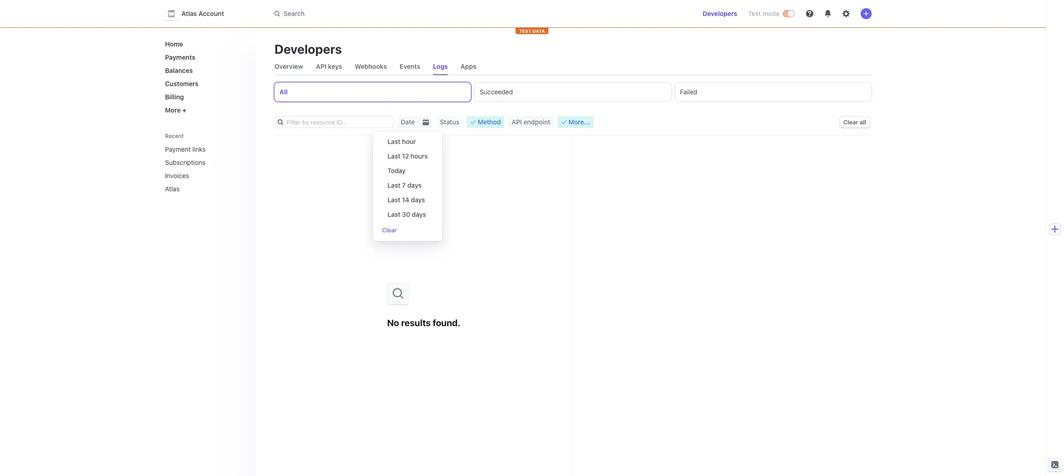Task type: describe. For each thing, give the bounding box(es) containing it.
found.
[[433, 318, 461, 328]]

api endpoint
[[512, 118, 550, 126]]

invoices link
[[161, 168, 236, 183]]

last for last 7 days
[[388, 181, 401, 189]]

last 12 hours
[[388, 152, 428, 160]]

customers link
[[161, 76, 249, 91]]

clear for clear
[[382, 227, 397, 234]]

invoices
[[165, 172, 189, 180]]

1 vertical spatial developers
[[275, 41, 342, 57]]

today
[[388, 167, 406, 175]]

succeeded button
[[475, 83, 672, 102]]

last hour button
[[379, 136, 425, 147]]

apps
[[461, 62, 477, 70]]

last 30 days button
[[379, 209, 435, 220]]

billing link
[[161, 89, 249, 104]]

days for last 30 days
[[412, 211, 426, 218]]

search
[[284, 10, 305, 17]]

balances
[[165, 67, 193, 74]]

last for last hour
[[388, 138, 401, 145]]

webhooks
[[355, 62, 387, 70]]

payment links
[[165, 145, 206, 153]]

all
[[860, 119, 866, 126]]

Search search field
[[269, 5, 526, 22]]

more +
[[165, 106, 187, 114]]

overview link
[[271, 60, 307, 73]]

today button
[[379, 165, 415, 176]]

help image
[[806, 10, 814, 17]]

hour
[[402, 138, 416, 145]]

customers
[[165, 80, 199, 88]]

last for last 30 days
[[388, 211, 401, 218]]

developers link
[[699, 6, 741, 21]]

payment
[[165, 145, 191, 153]]

api endpoint button
[[508, 116, 554, 128]]

recent
[[165, 133, 184, 140]]

events link
[[396, 60, 424, 73]]

status button
[[436, 116, 463, 128]]

api for api endpoint
[[512, 118, 522, 126]]

failed button
[[675, 83, 872, 102]]

+
[[182, 106, 187, 114]]

balances link
[[161, 63, 249, 78]]

30
[[402, 211, 410, 218]]

last 30 days
[[388, 211, 426, 218]]

core navigation links element
[[161, 36, 249, 118]]

14
[[402, 196, 409, 204]]

days for last 7 days
[[407, 181, 422, 189]]

endpoint
[[524, 118, 550, 126]]

results
[[401, 318, 431, 328]]

last 14 days button
[[379, 194, 434, 206]]

keys
[[328, 62, 342, 70]]

all button
[[275, 83, 471, 102]]

status tab list
[[275, 83, 872, 102]]

last 7 days
[[388, 181, 422, 189]]

atlas account
[[181, 10, 224, 17]]

Resource ID search field
[[283, 117, 394, 128]]

billing
[[165, 93, 184, 101]]

more
[[165, 106, 181, 114]]



Task type: locate. For each thing, give the bounding box(es) containing it.
settings image
[[843, 10, 850, 17]]

no
[[387, 318, 399, 328]]

home link
[[161, 36, 249, 52]]

clear all button
[[840, 117, 870, 128]]

subscriptions link
[[161, 155, 236, 170]]

tab list
[[271, 58, 872, 75]]

links
[[192, 145, 206, 153]]

recent element
[[156, 142, 256, 197]]

developers up overview
[[275, 41, 342, 57]]

0 vertical spatial atlas
[[181, 10, 197, 17]]

last hour
[[388, 138, 416, 145]]

payments
[[165, 53, 195, 61]]

clear inside clear button
[[382, 227, 397, 234]]

test mode
[[748, 10, 780, 17]]

status
[[440, 118, 460, 126]]

0 horizontal spatial developers
[[275, 41, 342, 57]]

succeeded
[[480, 88, 513, 96]]

0 vertical spatial api
[[316, 62, 326, 70]]

date
[[401, 118, 415, 126]]

api inside 'api endpoint' button
[[512, 118, 522, 126]]

clear
[[844, 119, 858, 126], [382, 227, 397, 234]]

1 horizontal spatial developers
[[703, 10, 737, 17]]

no results found.
[[387, 318, 461, 328]]

1 horizontal spatial api
[[512, 118, 522, 126]]

4 last from the top
[[388, 196, 401, 204]]

Search text field
[[269, 5, 526, 22]]

last
[[388, 138, 401, 145], [388, 152, 401, 160], [388, 181, 401, 189], [388, 196, 401, 204], [388, 211, 401, 218]]

webhooks link
[[351, 60, 391, 73]]

atlas inside atlas link
[[165, 185, 180, 193]]

last for last 12 hours
[[388, 152, 401, 160]]

days
[[407, 181, 422, 189], [411, 196, 425, 204], [412, 211, 426, 218]]

atlas for atlas
[[165, 185, 180, 193]]

atlas left account
[[181, 10, 197, 17]]

date button
[[397, 116, 419, 128]]

test
[[519, 28, 531, 34]]

0 horizontal spatial api
[[316, 62, 326, 70]]

payment links link
[[161, 142, 236, 157]]

payments link
[[161, 50, 249, 65]]

recent navigation links element
[[156, 129, 256, 197]]

last left hour
[[388, 138, 401, 145]]

method button
[[467, 116, 505, 128]]

last for last 14 days
[[388, 196, 401, 204]]

5 last from the top
[[388, 211, 401, 218]]

last 12 hours button
[[379, 150, 437, 162]]

clear left all
[[844, 119, 858, 126]]

2 last from the top
[[388, 152, 401, 160]]

hours
[[411, 152, 428, 160]]

events
[[400, 62, 420, 70]]

more...
[[569, 118, 590, 126]]

1 vertical spatial api
[[512, 118, 522, 126]]

developers left test
[[703, 10, 737, 17]]

tab list containing overview
[[271, 58, 872, 75]]

last left 12
[[388, 152, 401, 160]]

data
[[533, 28, 545, 34]]

0 vertical spatial developers
[[703, 10, 737, 17]]

subscriptions
[[165, 159, 205, 166]]

last left 14
[[388, 196, 401, 204]]

clear down last 30 days
[[382, 227, 397, 234]]

failed
[[680, 88, 698, 96]]

home
[[165, 40, 183, 48]]

12
[[402, 152, 409, 160]]

1 vertical spatial days
[[411, 196, 425, 204]]

mode
[[763, 10, 780, 17]]

atlas
[[181, 10, 197, 17], [165, 185, 180, 193]]

0 horizontal spatial clear
[[382, 227, 397, 234]]

atlas link
[[161, 181, 236, 197]]

overview
[[275, 62, 303, 70]]

7
[[402, 181, 406, 189]]

atlas inside the atlas account button
[[181, 10, 197, 17]]

clear all
[[844, 119, 866, 126]]

days right 14
[[411, 196, 425, 204]]

api for api keys
[[316, 62, 326, 70]]

account
[[199, 10, 224, 17]]

api left the endpoint
[[512, 118, 522, 126]]

api left keys
[[316, 62, 326, 70]]

clear for clear all
[[844, 119, 858, 126]]

days right 7
[[407, 181, 422, 189]]

1 vertical spatial clear
[[382, 227, 397, 234]]

developers
[[703, 10, 737, 17], [275, 41, 342, 57]]

0 vertical spatial clear
[[844, 119, 858, 126]]

all
[[280, 88, 288, 96]]

atlas account button
[[165, 7, 233, 20]]

days right '30'
[[412, 211, 426, 218]]

3 last from the top
[[388, 181, 401, 189]]

logs
[[433, 62, 448, 70]]

more... button
[[558, 116, 594, 128]]

last 14 days
[[388, 196, 425, 204]]

logs link
[[430, 60, 452, 73]]

1 horizontal spatial clear
[[844, 119, 858, 126]]

last left '30'
[[388, 211, 401, 218]]

apps link
[[457, 60, 480, 73]]

0 vertical spatial days
[[407, 181, 422, 189]]

days for last 14 days
[[411, 196, 425, 204]]

test
[[748, 10, 761, 17]]

0 horizontal spatial atlas
[[165, 185, 180, 193]]

test data
[[519, 28, 545, 34]]

1 last from the top
[[388, 138, 401, 145]]

clear button
[[379, 225, 401, 236]]

method
[[478, 118, 501, 126]]

api keys link
[[312, 60, 346, 73]]

1 vertical spatial atlas
[[165, 185, 180, 193]]

atlas for atlas account
[[181, 10, 197, 17]]

2 vertical spatial days
[[412, 211, 426, 218]]

atlas down invoices
[[165, 185, 180, 193]]

1 horizontal spatial atlas
[[181, 10, 197, 17]]

last left 7
[[388, 181, 401, 189]]

last 7 days button
[[379, 180, 431, 191]]

api keys
[[316, 62, 342, 70]]

clear inside clear all button
[[844, 119, 858, 126]]

api
[[316, 62, 326, 70], [512, 118, 522, 126]]



Task type: vqa. For each thing, say whether or not it's contained in the screenshot.
customers
yes



